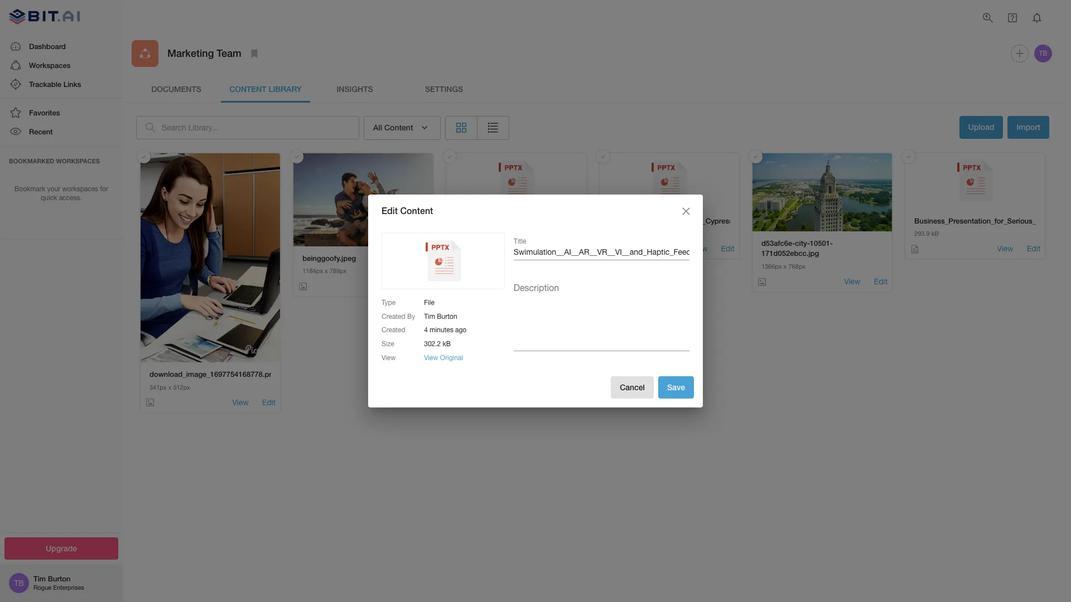 Task type: locate. For each thing, give the bounding box(es) containing it.
bookmarked workspaces
[[9, 157, 100, 164]]

1 horizontal spatial 302.2 kb
[[456, 231, 480, 237]]

d53afc6e-
[[762, 239, 795, 248]]

bookmark
[[15, 185, 45, 193]]

0 horizontal spatial burton
[[48, 575, 71, 584]]

group
[[445, 116, 509, 140]]

2 created from the top
[[382, 327, 405, 334]]

0 vertical spatial created
[[382, 313, 405, 321]]

content
[[229, 84, 266, 94], [384, 123, 413, 132], [400, 206, 433, 216]]

1 created from the top
[[382, 313, 405, 321]]

tim burton rogue enterprises
[[33, 575, 84, 592]]

bookmarked
[[9, 157, 54, 164]]

enterprises
[[53, 585, 84, 592]]

341px
[[150, 384, 167, 391]]

10501-
[[810, 239, 833, 248]]

edit link for d53afc6e-
[[874, 277, 888, 288]]

x for beinggoofy.jpeg
[[325, 268, 328, 275]]

0 horizontal spatial 302.2 kb
[[424, 340, 451, 348]]

2 horizontal spatial kb
[[932, 231, 939, 237]]

burton for tim burton
[[437, 313, 457, 321]]

created
[[382, 313, 405, 321], [382, 327, 405, 334]]

trackable
[[29, 80, 61, 89]]

documents link
[[132, 76, 221, 103]]

content inside dialog
[[400, 206, 433, 216]]

x
[[784, 263, 787, 270], [325, 268, 328, 275], [168, 384, 171, 391]]

x left 768px
[[784, 263, 787, 270]]

upload button
[[960, 116, 1004, 140], [960, 116, 1004, 139]]

1 horizontal spatial tb
[[1039, 50, 1048, 57]]

for
[[100, 185, 108, 193]]

1 vertical spatial tim
[[33, 575, 46, 584]]

0 vertical spatial tim
[[424, 313, 435, 321]]

0 horizontal spatial tb
[[14, 579, 24, 588]]

1 horizontal spatial x
[[325, 268, 328, 275]]

0 horizontal spatial kb
[[443, 340, 451, 348]]

created by
[[382, 313, 415, 321]]

created down type
[[382, 313, 405, 321]]

created for created by
[[382, 313, 405, 321]]

768px
[[789, 263, 806, 270]]

tab list containing documents
[[132, 76, 1054, 103]]

tim up rogue
[[33, 575, 46, 584]]

workspaces button
[[0, 56, 123, 75]]

workspaces
[[62, 185, 98, 193]]

download_image_1697754168778.png 341px x 512px
[[150, 370, 278, 391]]

edit link for download_image_1697754168778.png
[[262, 398, 276, 409]]

x right '341px'
[[168, 384, 171, 391]]

kb
[[473, 231, 480, 237], [932, 231, 939, 237], [443, 340, 451, 348]]

view
[[538, 244, 555, 253], [691, 244, 708, 253], [997, 244, 1014, 253], [844, 277, 861, 286], [385, 282, 402, 291], [382, 354, 396, 362], [424, 354, 438, 362], [232, 398, 249, 407]]

tb
[[1039, 50, 1048, 57], [14, 579, 24, 588]]

0 horizontal spatial tim
[[33, 575, 46, 584]]

1 horizontal spatial burton
[[437, 313, 457, 321]]

view link for d53afc6e-
[[844, 277, 861, 288]]

burton inside tim burton rogue enterprises
[[48, 575, 71, 584]]

tim for tim burton
[[424, 313, 435, 321]]

content inside button
[[384, 123, 413, 132]]

2 vertical spatial content
[[400, 206, 433, 216]]

1366px
[[762, 263, 782, 270]]

all content
[[373, 123, 413, 132]]

burton up the enterprises
[[48, 575, 71, 584]]

1 vertical spatial 302.2
[[424, 340, 441, 348]]

content for all
[[384, 123, 413, 132]]

0 vertical spatial tb
[[1039, 50, 1048, 57]]

upgrade button
[[4, 538, 118, 560]]

burton
[[437, 313, 457, 321], [48, 575, 71, 584]]

edit link for business_presentation_for_serious_business.p
[[1027, 244, 1041, 255]]

content library link
[[221, 76, 310, 103]]

edit content
[[382, 206, 433, 216]]

1 horizontal spatial tim
[[424, 313, 435, 321]]

download_image_1697754168778.png image
[[141, 153, 280, 363]]

import
[[1017, 122, 1041, 132]]

302.2 kb
[[456, 231, 480, 237], [424, 340, 451, 348]]

1 horizontal spatial 302.2
[[456, 231, 471, 237]]

1 vertical spatial content
[[384, 123, 413, 132]]

business_presentation_for_serious_business.p 293.9 kb
[[915, 216, 1071, 237]]

x inside beinggoofy.jpeg 1184px x 789px
[[325, 268, 328, 275]]

tim inside edit content dialog
[[424, 313, 435, 321]]

edit link for beinggoofy.jpeg
[[415, 281, 429, 292]]

all content button
[[364, 116, 441, 140]]

302.2
[[456, 231, 471, 237], [424, 340, 441, 348]]

view link
[[538, 244, 555, 255], [691, 244, 708, 255], [997, 244, 1014, 255], [844, 277, 861, 288], [385, 281, 402, 292], [232, 398, 249, 409]]

1 vertical spatial burton
[[48, 575, 71, 584]]

302.2 inside edit content dialog
[[424, 340, 441, 348]]

x left 789px
[[325, 268, 328, 275]]

d53afc6e city 10501 171d052ebcc.jpg image
[[753, 153, 892, 232]]

edit inside dialog
[[382, 206, 398, 216]]

293.9
[[915, 231, 930, 237]]

view link for beinggoofy.jpeg
[[385, 281, 402, 292]]

dashboard
[[29, 42, 66, 51]]

title
[[514, 237, 526, 245]]

city-
[[795, 239, 810, 248]]

0 vertical spatial burton
[[437, 313, 457, 321]]

tim burton
[[424, 313, 457, 321]]

burton up '4 minutes ago' at bottom left
[[437, 313, 457, 321]]

burton inside edit content dialog
[[437, 313, 457, 321]]

tim
[[424, 313, 435, 321], [33, 575, 46, 584]]

favorites
[[29, 108, 60, 117]]

type
[[382, 299, 396, 307]]

2 horizontal spatial x
[[784, 263, 787, 270]]

settings link
[[400, 76, 489, 103]]

789px
[[330, 268, 347, 275]]

0 horizontal spatial 302.2
[[424, 340, 441, 348]]

edit content dialog
[[368, 195, 703, 408]]

x inside download_image_1697754168778.png 341px x 512px
[[168, 384, 171, 391]]

edit link
[[568, 244, 582, 255], [721, 244, 735, 255], [1027, 244, 1041, 255], [874, 277, 888, 288], [415, 281, 429, 292], [262, 398, 276, 409]]

beinggoofy.jpeg
[[303, 254, 356, 263]]

view original link
[[424, 354, 463, 362]]

your
[[47, 185, 60, 193]]

business_presentation_for_serious_business.p
[[915, 216, 1071, 225]]

insights link
[[310, 76, 400, 103]]

1 vertical spatial created
[[382, 327, 405, 334]]

edit
[[382, 206, 398, 216], [568, 244, 582, 253], [721, 244, 735, 253], [1027, 244, 1041, 253], [874, 277, 888, 286], [415, 282, 429, 291], [262, 398, 276, 407]]

save button
[[658, 376, 694, 399]]

tab list
[[132, 76, 1054, 103]]

recent button
[[0, 122, 123, 141]]

content library
[[229, 84, 302, 94]]

size
[[382, 340, 394, 348]]

all
[[373, 123, 382, 132]]

1 vertical spatial 302.2 kb
[[424, 340, 451, 348]]

download_image_1697754168778.png
[[150, 370, 278, 379]]

4
[[424, 327, 428, 334]]

tim inside tim burton rogue enterprises
[[33, 575, 46, 584]]

created down created by
[[382, 327, 405, 334]]

view original
[[424, 354, 463, 362]]

tim down file
[[424, 313, 435, 321]]

tb button
[[1033, 43, 1054, 64]]

view link for download_image_1697754168778.png
[[232, 398, 249, 409]]

0 horizontal spatial x
[[168, 384, 171, 391]]

minutes
[[430, 327, 453, 334]]

trackable links
[[29, 80, 81, 89]]



Task type: describe. For each thing, give the bounding box(es) containing it.
upgrade
[[46, 544, 77, 553]]

team
[[217, 47, 241, 59]]

dashboard button
[[0, 37, 123, 56]]

the_south__the_art_of_the_cypress.pptx
[[609, 216, 750, 225]]

0 vertical spatial 302.2 kb
[[456, 231, 480, 237]]

beinggoofy.jpeg image
[[294, 153, 433, 246]]

upload
[[969, 122, 995, 132]]

302.2 kb inside edit content dialog
[[424, 340, 451, 348]]

Title text field
[[514, 246, 690, 261]]

favorites button
[[0, 103, 123, 122]]

links
[[63, 80, 81, 89]]

x inside the d53afc6e-city-10501- 171d052ebcc.jpg 1366px x 768px
[[784, 263, 787, 270]]

documents
[[151, 84, 201, 94]]

1184px
[[303, 268, 323, 275]]

content for edit
[[400, 206, 433, 216]]

by
[[407, 313, 415, 321]]

trackable links button
[[0, 75, 123, 94]]

workspaces
[[56, 157, 100, 164]]

171d052ebcc.jpg
[[762, 249, 819, 258]]

import button
[[1008, 116, 1050, 139]]

1 horizontal spatial kb
[[473, 231, 480, 237]]

rogue
[[33, 585, 51, 592]]

d53afc6e-city-10501- 171d052ebcc.jpg 1366px x 768px
[[762, 239, 833, 270]]

settings
[[425, 84, 463, 94]]

512px
[[173, 384, 190, 391]]

0 vertical spatial 302.2
[[456, 231, 471, 237]]

save
[[667, 383, 685, 392]]

recent
[[29, 127, 53, 136]]

original
[[440, 354, 463, 362]]

file
[[424, 299, 435, 307]]

view link for business_presentation_for_serious_business.p
[[997, 244, 1014, 255]]

insights
[[337, 84, 373, 94]]

x for download_image_1697754168778.png
[[168, 384, 171, 391]]

tb inside button
[[1039, 50, 1048, 57]]

Description text field
[[514, 283, 690, 347]]

cancel
[[620, 383, 645, 392]]

access.
[[59, 194, 82, 202]]

ago
[[455, 327, 467, 334]]

bookmark your workspaces for quick access.
[[15, 185, 108, 202]]

quick
[[41, 194, 57, 202]]

created for created
[[382, 327, 405, 334]]

cancel button
[[611, 376, 654, 399]]

bookmark image
[[248, 47, 261, 60]]

tim for tim burton rogue enterprises
[[33, 575, 46, 584]]

4 minutes ago
[[424, 327, 467, 334]]

0 vertical spatial content
[[229, 84, 266, 94]]

kb inside business_presentation_for_serious_business.p 293.9 kb
[[932, 231, 939, 237]]

Search Library... search field
[[162, 116, 359, 139]]

marketing team
[[167, 47, 241, 59]]

workspaces
[[29, 61, 71, 70]]

beinggoofy.jpeg 1184px x 789px
[[303, 254, 356, 275]]

kb inside edit content dialog
[[443, 340, 451, 348]]

marketing
[[167, 47, 214, 59]]

library
[[269, 84, 302, 94]]

burton for tim burton rogue enterprises
[[48, 575, 71, 584]]

1 vertical spatial tb
[[14, 579, 24, 588]]



Task type: vqa. For each thing, say whether or not it's contained in the screenshot.
Cancel button at the bottom right of the page
yes



